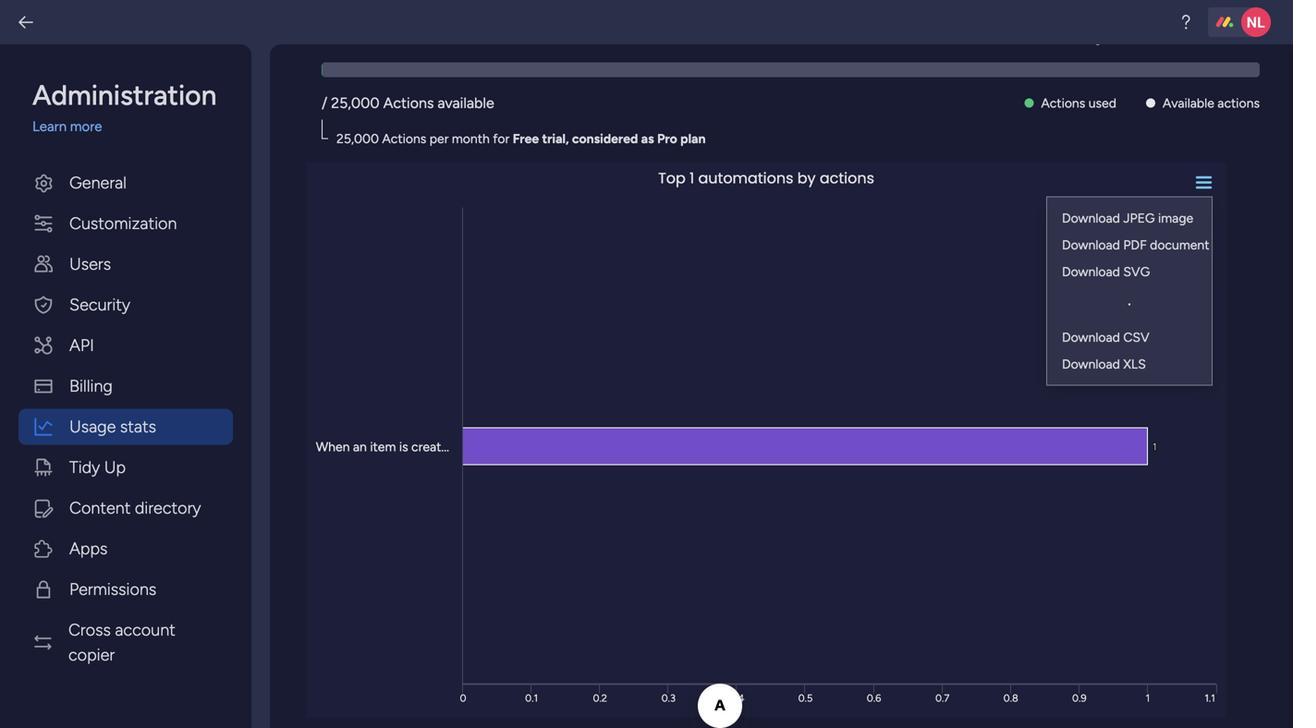 Task type: describe. For each thing, give the bounding box(es) containing it.
security button
[[18, 287, 233, 323]]

tidy up
[[69, 458, 126, 477]]

download jpeg image
[[1062, 210, 1194, 226]]

1
[[322, 18, 330, 49]]

available
[[438, 94, 494, 112]]

2
[[1253, 30, 1260, 46]]

stats
[[120, 417, 156, 437]]

svg
[[1123, 264, 1150, 280]]

apps button
[[18, 531, 233, 567]]

1 vertical spatial 25,000
[[336, 131, 379, 147]]

xls
[[1123, 356, 1146, 372]]

actions up per
[[383, 94, 434, 112]]

permissions button
[[18, 572, 233, 608]]

0 vertical spatial 25,000
[[331, 94, 380, 112]]

customization button
[[18, 206, 233, 242]]

back to workspace image
[[17, 13, 35, 31]]

month
[[452, 131, 490, 147]]

download for download xls
[[1062, 356, 1120, 372]]

permissions
[[69, 580, 157, 599]]

account
[[115, 620, 175, 640]]

actions for projected
[[1138, 30, 1180, 46]]

api button
[[18, 328, 233, 364]]

download svg
[[1062, 264, 1150, 280]]

apps
[[69, 539, 108, 559]]

directory
[[135, 498, 201, 518]]

learn
[[32, 118, 67, 135]]

billing button
[[18, 368, 233, 404]]

actions down projected
[[1041, 95, 1086, 111]]

billing
[[69, 376, 113, 396]]

cross account copier
[[68, 620, 175, 665]]

as
[[641, 131, 654, 147]]

copier
[[68, 645, 115, 665]]

usage
[[69, 417, 116, 437]]

this
[[1183, 30, 1205, 46]]

considered
[[572, 131, 638, 147]]

/ 25,000 actions available
[[322, 94, 494, 112]]

actions for available
[[1218, 95, 1260, 111]]

download for download csv
[[1062, 330, 1120, 345]]

per
[[430, 131, 449, 147]]

general
[[69, 173, 127, 193]]

download xls
[[1062, 356, 1146, 372]]

help image
[[1177, 13, 1195, 31]]

projected actions this month: 2
[[1078, 30, 1260, 46]]

administration learn more
[[32, 79, 217, 135]]

up
[[104, 458, 126, 477]]

download for download svg
[[1062, 264, 1120, 280]]

usage stats button
[[18, 409, 233, 445]]

pro
[[657, 131, 677, 147]]



Task type: locate. For each thing, give the bounding box(es) containing it.
tidy up button
[[18, 450, 233, 486]]

month:
[[1208, 30, 1250, 46]]

1 vertical spatial used
[[1089, 95, 1117, 111]]

download for download jpeg image
[[1062, 210, 1120, 226]]

actions
[[1138, 30, 1180, 46], [1218, 95, 1260, 111]]

api
[[69, 336, 94, 355]]

pdf
[[1123, 237, 1147, 253]]

plan
[[681, 131, 706, 147]]

0 vertical spatial used
[[425, 18, 481, 49]]

1 download from the top
[[1062, 210, 1120, 226]]

content directory button
[[18, 490, 233, 526]]

25,000 down / 25,000 actions available at left top
[[336, 131, 379, 147]]

csv
[[1123, 330, 1150, 345]]

2 download from the top
[[1062, 237, 1120, 253]]

actions right 1
[[335, 18, 421, 49]]

download up 'download svg'
[[1062, 237, 1120, 253]]

0 horizontal spatial used
[[425, 18, 481, 49]]

cross account copier button
[[18, 612, 233, 673]]

available
[[1163, 95, 1215, 111]]

1 actions used
[[322, 18, 481, 49]]

1 horizontal spatial actions
[[1218, 95, 1260, 111]]

3 download from the top
[[1062, 264, 1120, 280]]

download down download csv
[[1062, 356, 1120, 372]]

noah lott image
[[1242, 7, 1271, 37]]

5 download from the top
[[1062, 356, 1120, 372]]

actions
[[335, 18, 421, 49], [383, 94, 434, 112], [1041, 95, 1086, 111], [382, 131, 426, 147]]

actions right available
[[1218, 95, 1260, 111]]

users
[[69, 254, 111, 274]]

content directory
[[69, 498, 201, 518]]

free
[[513, 131, 539, 147]]

for
[[493, 131, 510, 147]]

used up available
[[425, 18, 481, 49]]

administration
[[32, 79, 217, 112]]

0 horizontal spatial actions
[[1138, 30, 1180, 46]]

/
[[322, 94, 327, 112]]

download for download pdf document
[[1062, 237, 1120, 253]]

25,000 right / at the top left of page
[[331, 94, 380, 112]]

content
[[69, 498, 131, 518]]

download
[[1062, 210, 1120, 226], [1062, 237, 1120, 253], [1062, 264, 1120, 280], [1062, 330, 1120, 345], [1062, 356, 1120, 372]]

download up download xls
[[1062, 330, 1120, 345]]

cross
[[68, 620, 111, 640]]

1 horizontal spatial used
[[1089, 95, 1117, 111]]

25,000
[[331, 94, 380, 112], [336, 131, 379, 147]]

0 vertical spatial actions
[[1138, 30, 1180, 46]]

available actions
[[1163, 95, 1260, 111]]

1 vertical spatial actions
[[1218, 95, 1260, 111]]

learn more link
[[32, 116, 233, 137]]

actions used
[[1041, 95, 1117, 111]]

image
[[1158, 210, 1194, 226]]

usage stats
[[69, 417, 156, 437]]

document
[[1150, 237, 1210, 253]]

download left the jpeg at the right top
[[1062, 210, 1120, 226]]

actions left this
[[1138, 30, 1180, 46]]

tidy
[[69, 458, 100, 477]]

used
[[425, 18, 481, 49], [1089, 95, 1117, 111]]

actions left per
[[382, 131, 426, 147]]

security
[[69, 295, 130, 315]]

trial,
[[542, 131, 569, 147]]

more
[[70, 118, 102, 135]]

general button
[[18, 165, 233, 201]]

4 download from the top
[[1062, 330, 1120, 345]]

25,000 actions per month for free trial, considered as pro plan
[[336, 131, 706, 147]]

download left svg
[[1062, 264, 1120, 280]]

used down projected
[[1089, 95, 1117, 111]]

jpeg
[[1123, 210, 1155, 226]]

projected
[[1078, 30, 1135, 46]]

download csv
[[1062, 330, 1150, 345]]

users button
[[18, 246, 233, 282]]

customization
[[69, 214, 177, 233]]

download pdf document
[[1062, 237, 1210, 253]]



Task type: vqa. For each thing, say whether or not it's contained in the screenshot.
Permissions button
yes



